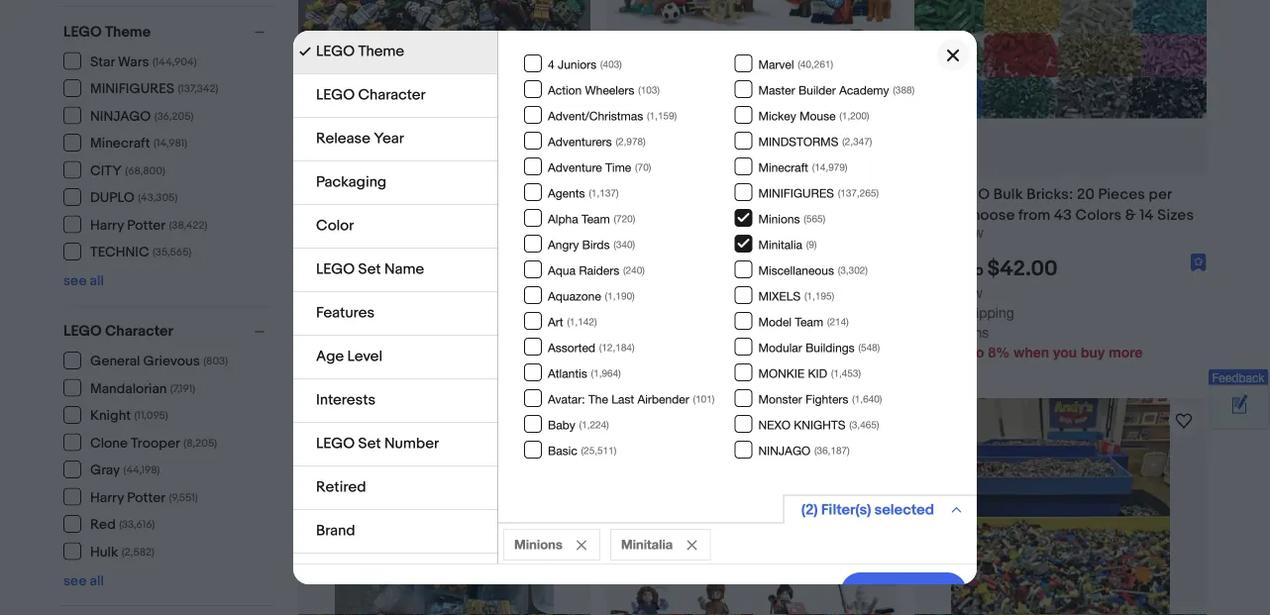 Task type: locate. For each thing, give the bounding box(es) containing it.
dialog
[[0, 0, 1271, 615]]

0 vertical spatial save
[[607, 324, 639, 341]]

(36,205)
[[154, 110, 194, 123]]

1 vertical spatial set
[[358, 435, 381, 453]]

1 vertical spatial save
[[915, 344, 947, 361]]

ninjago inside dialog
[[759, 444, 811, 458]]

minions for minions (565)
[[759, 212, 800, 226]]

action wheelers (103)
[[548, 83, 660, 97]]

modular
[[759, 341, 803, 355]]

all down hulk
[[90, 573, 104, 590]]

1 shipping from the left
[[345, 305, 398, 321]]

1 +$4.95 from the left
[[607, 305, 650, 321]]

+$4.95 down $1.50
[[915, 305, 958, 321]]

minifigures (137,342)
[[90, 81, 218, 98]]

0 horizontal spatial when
[[706, 324, 741, 341]]

shipping inside buy it now +$4.95 shipping free returns save up to 8% when you buy more
[[962, 305, 1015, 321]]

marvel up master
[[759, 57, 794, 71]]

2 shipping from the left
[[653, 305, 706, 321]]

potter up technic (35,565)
[[127, 217, 166, 234]]

(43,305)
[[138, 192, 178, 205]]

now
[[338, 285, 367, 301], [646, 285, 675, 301], [955, 285, 983, 301]]

1 vertical spatial harry
[[90, 490, 124, 507]]

you inside buy it now +$4.95 shipping free returns save up to 8% when you buy more
[[1054, 344, 1077, 361]]

shipping down lego set name at the left top of the page
[[345, 305, 398, 321]]

free inside buy it now +$4.95 shipping free returns save up to 8% when you buy more
[[915, 324, 942, 341]]

bulk for $40.99
[[421, 185, 451, 203]]

1 horizontal spatial free
[[915, 324, 942, 341]]

lego up 100
[[607, 185, 646, 203]]

0 horizontal spatial ninjago
[[90, 108, 151, 125]]

1 harry from the top
[[90, 217, 124, 234]]

save up '(12,184)'
[[607, 324, 639, 341]]

1 buy from the left
[[298, 285, 322, 301]]

$1.50
[[915, 256, 966, 281]]

1 vertical spatial see all button
[[63, 573, 104, 590]]

save right the (548)
[[915, 344, 947, 361]]

0 horizontal spatial marvel
[[649, 185, 696, 203]]

mindstorms (2,347)
[[759, 135, 873, 148]]

when right 6% on the right bottom of page
[[706, 324, 741, 341]]

model
[[759, 315, 792, 329]]

(2,978)
[[616, 136, 646, 147]]

1 horizontal spatial minifigures
[[715, 206, 791, 224]]

2 horizontal spatial now
[[955, 285, 983, 301]]

0 horizontal spatial minitalia
[[621, 537, 673, 553]]

1 vertical spatial lego character
[[63, 323, 173, 341]]

save inside buy it now +$4.95 shipping save up to 6% when you buy more
[[607, 324, 639, 341]]

1 vertical spatial minifigures
[[759, 186, 834, 200]]

up inside buy it now +$4.95 shipping save up to 6% when you buy more
[[643, 324, 659, 341]]

0 vertical spatial when
[[706, 324, 741, 341]]

see all button down hulk
[[63, 573, 104, 590]]

2 returns from the left
[[946, 324, 989, 341]]

1 vertical spatial see
[[63, 573, 87, 590]]

0 horizontal spatial minifigures
[[341, 185, 418, 203]]

all
[[90, 273, 104, 290], [90, 573, 104, 590]]

0 vertical spatial theme
[[105, 23, 151, 41]]

minifigures down 2, at top right
[[715, 206, 791, 224]]

0 vertical spatial set
[[358, 261, 381, 279]]

0 vertical spatial all
[[90, 273, 104, 290]]

see for lego character
[[63, 573, 87, 590]]

raiders
[[579, 263, 620, 277]]

1 horizontal spatial +$4.95
[[915, 305, 958, 321]]

1 horizontal spatial up
[[951, 344, 967, 361]]

3 buy from the left
[[915, 285, 939, 301]]

minions left the remove filter - lego theme - minions image
[[514, 537, 563, 553]]

potter for harry potter (9,551)
[[127, 490, 166, 507]]

1 horizontal spatial it
[[635, 285, 643, 301]]

2 +$4.95 from the left
[[915, 305, 958, 321]]

1 vertical spatial character
[[105, 323, 173, 341]]

1 horizontal spatial you
[[1054, 344, 1077, 361]]

lego minifigures bulk lot 10, 12 or 24. space, marvel, castle, city random pick. heading
[[298, 185, 581, 224]]

when inside buy it now +$4.95 shipping free returns save up to 8% when you buy more
[[1014, 344, 1050, 361]]

2 potter from the top
[[127, 490, 166, 507]]

minions
[[759, 212, 800, 226], [514, 537, 563, 553]]

retired
[[316, 479, 366, 497]]

to right $1.50
[[969, 260, 984, 280]]

1 horizontal spatial team
[[795, 315, 824, 329]]

bulk inside lego minifigures bulk lot 10, 12 or 24. space, marvel, castle, city random pick. pre-owned
[[421, 185, 451, 203]]

1 vertical spatial all
[[90, 573, 104, 590]]

new inside lego marvel series 2, 24, 23, 22, disney 100 collectible minifigures authentic brand new
[[648, 224, 676, 240]]

buy inside buy it now +$4.95 shipping free returns save up to 8% when you buy more
[[915, 285, 939, 301]]

1 horizontal spatial minecraft
[[759, 160, 809, 174]]

buy inside buy it now +$4.95 shipping save up to 6% when you buy more
[[773, 324, 797, 341]]

free down $1.50
[[915, 324, 942, 341]]

+$4.95 inside buy it now +$4.95 shipping save up to 6% when you buy more
[[607, 305, 650, 321]]

lego character up general
[[63, 323, 173, 341]]

lego inside tab
[[316, 43, 355, 61]]

see all for lego character
[[63, 573, 104, 590]]

1 see all from the top
[[63, 273, 104, 290]]

potter down (44,198)
[[127, 490, 166, 507]]

shipping inside buy it now +$4.95 shipping save up to 6% when you buy more
[[653, 305, 706, 321]]

returns up 8%
[[946, 324, 989, 341]]

0 horizontal spatial you
[[745, 324, 769, 341]]

theme right filter applied icon
[[358, 43, 404, 61]]

minitalia down minions (565)
[[759, 238, 803, 252]]

all down technic
[[90, 273, 104, 290]]

dialog containing lego theme
[[0, 0, 1271, 615]]

now up features at left
[[338, 285, 367, 301]]

bulk up choose
[[994, 185, 1024, 203]]

(340)
[[614, 239, 635, 250]]

remove filter - lego theme - minitalia image
[[687, 541, 697, 551]]

minecraft up 24,
[[759, 160, 809, 174]]

1 vertical spatial see all
[[63, 573, 104, 590]]

alpha
[[548, 212, 578, 226]]

agents (1,137)
[[548, 186, 619, 200]]

0 horizontal spatial buy
[[773, 324, 797, 341]]

(33,616)
[[119, 519, 155, 532]]

lego right filter applied icon
[[316, 43, 355, 61]]

returns inside buy it now +$4.89 shipping free returns 491+ sold
[[329, 324, 373, 341]]

1 vertical spatial you
[[1054, 344, 1077, 361]]

agents
[[548, 186, 585, 200]]

minifigures for minifigures (137,342)
[[90, 81, 175, 98]]

minecraft inside dialog
[[759, 160, 809, 174]]

0 vertical spatial see
[[63, 273, 87, 290]]

0 vertical spatial you
[[745, 324, 769, 341]]

ninjago down nexo
[[759, 444, 811, 458]]

disney
[[835, 185, 882, 203]]

you down mixels at the right top of the page
[[745, 324, 769, 341]]

builder
[[799, 83, 836, 97]]

gray
[[90, 462, 120, 479]]

2 bulk from the left
[[994, 185, 1024, 203]]

0 horizontal spatial minifigures
[[90, 81, 175, 98]]

theme inside tab
[[358, 43, 404, 61]]

to left name
[[364, 260, 379, 280]]

red (33,616)
[[90, 517, 155, 534]]

lego new marvel series 2 collectible minifigures 71039 figures you pick! image
[[607, 437, 899, 615]]

1 see all button from the top
[[63, 273, 104, 290]]

per
[[1149, 185, 1172, 203]]

buy for $1.50
[[915, 285, 939, 301]]

the
[[589, 392, 608, 406]]

1 horizontal spatial save
[[915, 344, 947, 361]]

0 horizontal spatial theme
[[105, 23, 151, 41]]

2 see all from the top
[[63, 573, 104, 590]]

0 horizontal spatial buy
[[298, 285, 322, 301]]

0 vertical spatial more
[[801, 324, 835, 341]]

$42.00
[[988, 256, 1058, 281]]

2 harry from the top
[[90, 490, 124, 507]]

1 vertical spatial minitalia
[[621, 537, 673, 553]]

lego theme up star
[[63, 23, 151, 41]]

knight
[[90, 408, 131, 425]]

1 see from the top
[[63, 273, 87, 290]]

see all down hulk
[[63, 573, 104, 590]]

1 potter from the top
[[127, 217, 166, 234]]

lego minifigures bulk lot 10, 12 or 24. space, marvel, castle, city random pick. pre-owned
[[298, 185, 581, 240]]

master builder academy (388)
[[759, 83, 915, 97]]

0 vertical spatial potter
[[127, 217, 166, 234]]

1 vertical spatial more
[[1109, 344, 1143, 361]]

when right 8%
[[1014, 344, 1050, 361]]

age
[[316, 348, 344, 366]]

minitalia left remove filter - lego theme - minitalia image on the bottom right of the page
[[621, 537, 673, 553]]

(101)
[[693, 393, 715, 405]]

see all button for lego theme
[[63, 273, 104, 290]]

lego the simpsons series 1 minifigures 71005 "new" you pick! free shipping! image
[[335, 398, 554, 615]]

1 horizontal spatial minifigures
[[759, 186, 834, 200]]

0 horizontal spatial minions
[[514, 537, 563, 553]]

1 vertical spatial potter
[[127, 490, 166, 507]]

marvel (40,261)
[[759, 57, 834, 71]]

buildings
[[806, 341, 855, 355]]

2 horizontal spatial it
[[943, 285, 951, 301]]

set for name
[[358, 261, 381, 279]]

it up +$4.89
[[326, 285, 334, 301]]

(103)
[[638, 84, 660, 95]]

2,
[[746, 185, 759, 203]]

1 vertical spatial minecraft
[[759, 160, 809, 174]]

3 it from the left
[[943, 285, 951, 301]]

1 vertical spatial when
[[1014, 344, 1050, 361]]

+$4.95 for save
[[607, 305, 650, 321]]

lego inside lego minifigures bulk lot 10, 12 or 24. space, marvel, castle, city random pick. pre-owned
[[298, 185, 338, 203]]

0 vertical spatial minecraft
[[90, 135, 150, 152]]

3 now from the left
[[955, 285, 983, 301]]

star
[[90, 54, 115, 71]]

buy right 8%
[[1081, 344, 1105, 361]]

set left name
[[358, 261, 381, 279]]

age level
[[316, 348, 383, 366]]

0 horizontal spatial more
[[801, 324, 835, 341]]

returns for $18.99
[[329, 324, 373, 341]]

kid
[[808, 366, 828, 380]]

clone trooper (8,205)
[[90, 435, 217, 452]]

2 horizontal spatial buy
[[915, 285, 939, 301]]

0 horizontal spatial now
[[338, 285, 367, 301]]

it
[[326, 285, 334, 301], [635, 285, 643, 301], [943, 285, 951, 301]]

0 horizontal spatial lego character
[[63, 323, 173, 341]]

0 vertical spatial minitalia
[[759, 238, 803, 252]]

1 horizontal spatial shipping
[[653, 305, 706, 321]]

buy down the (240)
[[607, 285, 631, 301]]

0 horizontal spatial returns
[[329, 324, 373, 341]]

(25,511)
[[581, 445, 617, 456]]

minifigures up marvel,
[[341, 185, 418, 203]]

pick.
[[548, 206, 581, 224]]

2 set from the top
[[358, 435, 381, 453]]

assorted
[[548, 341, 596, 355]]

up left 6% on the right bottom of page
[[643, 324, 659, 341]]

1 horizontal spatial brand
[[607, 224, 644, 240]]

1 vertical spatial up
[[951, 344, 967, 361]]

buy it now +$4.95 shipping free returns save up to 8% when you buy more
[[915, 285, 1143, 361]]

character up general grievous (803)
[[105, 323, 173, 341]]

brand inside lego marvel series 2, 24, 23, 22, disney 100 collectible minifigures authentic brand new
[[607, 224, 644, 240]]

remove filter - lego theme - minions image
[[577, 541, 587, 551]]

team up the birds
[[582, 212, 610, 226]]

3 shipping from the left
[[962, 305, 1015, 321]]

bulk up castle,
[[421, 185, 451, 203]]

lego inside the new lego bulk bricks: 20 pieces per pack - choose from 43 colors & 14 sizes brand new
[[951, 185, 990, 203]]

minitalia
[[759, 238, 803, 252], [621, 537, 673, 553]]

it down $1.50
[[943, 285, 951, 301]]

now inside buy it now +$4.95 shipping free returns save up to 8% when you buy more
[[955, 285, 983, 301]]

wheelers
[[585, 83, 635, 97]]

2 it from the left
[[635, 285, 643, 301]]

character
[[358, 86, 426, 104], [105, 323, 173, 341]]

0 vertical spatial character
[[358, 86, 426, 104]]

0 vertical spatial buy
[[773, 324, 797, 341]]

0 vertical spatial harry
[[90, 217, 124, 234]]

minifigures
[[90, 81, 175, 98], [759, 186, 834, 200]]

1 horizontal spatial lego character
[[316, 86, 426, 104]]

set left "number"
[[358, 435, 381, 453]]

0 horizontal spatial team
[[582, 212, 610, 226]]

save
[[607, 324, 639, 341], [915, 344, 947, 361]]

1 horizontal spatial bulk
[[994, 185, 1024, 203]]

2 all from the top
[[90, 573, 104, 590]]

0 vertical spatial ninjago
[[90, 108, 151, 125]]

general grievous (803)
[[90, 353, 228, 370]]

1 horizontal spatial minitalia
[[759, 238, 803, 252]]

buy inside buy it now +$4.89 shipping free returns 491+ sold
[[298, 285, 322, 301]]

birds
[[582, 238, 610, 252]]

lego down owned
[[316, 261, 355, 279]]

lego theme right filter applied icon
[[316, 43, 404, 61]]

lego up space,
[[298, 185, 338, 203]]

0 horizontal spatial +$4.95
[[607, 305, 650, 321]]

duplo
[[90, 190, 135, 207]]

returns for $1.50
[[946, 324, 989, 341]]

minifigures down "wars" at the left top of page
[[90, 81, 175, 98]]

(3,465)
[[850, 419, 880, 430]]

(40,261)
[[798, 58, 834, 70]]

1 it from the left
[[326, 285, 334, 301]]

0 horizontal spatial save
[[607, 324, 639, 341]]

now down $1.50 to $42.00
[[955, 285, 983, 301]]

1 horizontal spatial when
[[1014, 344, 1050, 361]]

marvel up collectible
[[649, 185, 696, 203]]

0 horizontal spatial minecraft
[[90, 135, 150, 152]]

to left 8%
[[971, 344, 985, 361]]

buy down $1.50
[[915, 285, 939, 301]]

to
[[364, 260, 379, 280], [969, 260, 984, 280], [663, 324, 676, 341], [971, 344, 985, 361]]

new right (340)
[[648, 224, 676, 240]]

minions down 24,
[[759, 212, 800, 226]]

see all button for lego character
[[63, 573, 104, 590]]

0 horizontal spatial lego theme
[[63, 23, 151, 41]]

1 vertical spatial minifigures
[[715, 206, 791, 224]]

(68,800)
[[125, 165, 165, 178]]

it inside buy it now +$4.89 shipping free returns 491+ sold
[[326, 285, 334, 301]]

lego theme inside tab
[[316, 43, 404, 61]]

0 vertical spatial see all button
[[63, 273, 104, 290]]

1 vertical spatial ninjago
[[759, 444, 811, 458]]

bricks:
[[1027, 185, 1074, 203]]

team up modular buildings (548)
[[795, 315, 824, 329]]

0 vertical spatial minions
[[759, 212, 800, 226]]

avatar:
[[548, 392, 585, 406]]

you right 8%
[[1054, 344, 1077, 361]]

see all
[[63, 273, 104, 290], [63, 573, 104, 590]]

buy up +$4.89
[[298, 285, 322, 301]]

(1,137)
[[589, 187, 619, 199]]

to inside buy it now +$4.95 shipping save up to 6% when you buy more
[[663, 324, 676, 341]]

see all down technic
[[63, 273, 104, 290]]

0 vertical spatial minifigures
[[90, 81, 175, 98]]

1 returns from the left
[[329, 324, 373, 341]]

1 set from the top
[[358, 261, 381, 279]]

1 vertical spatial buy
[[1081, 344, 1105, 361]]

minifigures up minions (565)
[[759, 186, 834, 200]]

free for $18.99
[[298, 324, 326, 341]]

1 horizontal spatial minions
[[759, 212, 800, 226]]

1 horizontal spatial lego theme
[[316, 43, 404, 61]]

2 buy from the left
[[607, 285, 631, 301]]

2 see all button from the top
[[63, 573, 104, 590]]

2 new from the left
[[956, 224, 984, 240]]

lego theme
[[63, 23, 151, 41], [316, 43, 404, 61]]

now inside buy it now +$4.95 shipping save up to 6% when you buy more
[[646, 285, 675, 301]]

1 horizontal spatial more
[[1109, 344, 1143, 361]]

1 vertical spatial team
[[795, 315, 824, 329]]

up left 8%
[[951, 344, 967, 361]]

shipping up 6% on the right bottom of page
[[653, 305, 706, 321]]

lego up -
[[951, 185, 990, 203]]

monkie
[[759, 366, 805, 380]]

+$4.95 for free
[[915, 305, 958, 321]]

2 horizontal spatial shipping
[[962, 305, 1015, 321]]

tab list
[[293, 31, 498, 615]]

1 all from the top
[[90, 273, 104, 290]]

1 vertical spatial minions
[[514, 537, 563, 553]]

lego up release
[[316, 86, 355, 104]]

free inside buy it now +$4.89 shipping free returns 491+ sold
[[298, 324, 326, 341]]

you inside buy it now +$4.95 shipping save up to 6% when you buy more
[[745, 324, 769, 341]]

1 bulk from the left
[[421, 185, 451, 203]]

lot
[[454, 185, 476, 203]]

1 horizontal spatial theme
[[358, 43, 404, 61]]

1 vertical spatial marvel
[[649, 185, 696, 203]]

minitalia for minitalia
[[621, 537, 673, 553]]

minecraft for minecraft (14,979)
[[759, 160, 809, 174]]

new up $1.50 to $42.00
[[956, 224, 984, 240]]

(70)
[[635, 161, 651, 173]]

sold
[[334, 344, 362, 361]]

(35,565)
[[153, 246, 192, 259]]

0 vertical spatial see all
[[63, 273, 104, 290]]

+$4.95 down (1,190)
[[607, 305, 650, 321]]

lego theme tab
[[293, 31, 498, 74]]

tab
[[293, 554, 498, 598]]

lego up star
[[63, 23, 102, 41]]

more inside buy it now +$4.95 shipping save up to 6% when you buy more
[[801, 324, 835, 341]]

buy inside buy it now +$4.95 shipping save up to 6% when you buy more
[[607, 285, 631, 301]]

lego marvel series 2, 24, 23, 22, disney 100 collectible minifigures authentic image
[[607, 0, 899, 139]]

returns inside buy it now +$4.95 shipping free returns save up to 8% when you buy more
[[946, 324, 989, 341]]

to left 6% on the right bottom of page
[[663, 324, 676, 341]]

angry birds (340)
[[548, 238, 635, 252]]

lego character button
[[63, 323, 274, 341]]

potter
[[127, 217, 166, 234], [127, 490, 166, 507]]

1 new from the left
[[648, 224, 676, 240]]

free up 491+
[[298, 324, 326, 341]]

ninjago up minecraft (14,981)
[[90, 108, 151, 125]]

minifigures inside dialog
[[759, 186, 834, 200]]

shipping
[[345, 305, 398, 321], [653, 305, 706, 321], [962, 305, 1015, 321]]

returns up sold
[[329, 324, 373, 341]]

buy for $18.99
[[298, 285, 322, 301]]

now for $18.99
[[338, 285, 367, 301]]

(1,195)
[[805, 290, 835, 302]]

theme for lego theme dropdown button
[[105, 23, 151, 41]]

0 vertical spatial team
[[582, 212, 610, 226]]

0 horizontal spatial free
[[298, 324, 326, 341]]

1 horizontal spatial buy
[[1081, 344, 1105, 361]]

tab list containing lego theme
[[293, 31, 498, 615]]

minecraft for minecraft (14,981)
[[90, 135, 150, 152]]

to inside $18.99 to $40.99
[[364, 260, 379, 280]]

it down the (240)
[[635, 285, 643, 301]]

atlantis
[[548, 366, 587, 380]]

2 free from the left
[[915, 324, 942, 341]]

bulk inside the new lego bulk bricks: 20 pieces per pack - choose from 43 colors & 14 sizes brand new
[[994, 185, 1024, 203]]

now down '$0.99'
[[646, 285, 675, 301]]

1 free from the left
[[298, 324, 326, 341]]

see all button down technic
[[63, 273, 104, 290]]

it inside buy it now +$4.95 shipping free returns save up to 8% when you buy more
[[943, 285, 951, 301]]

art (1,142)
[[548, 315, 597, 329]]

color
[[316, 217, 354, 235]]

adventurers (2,978)
[[548, 135, 646, 148]]

harry down gray
[[90, 490, 124, 507]]

+$4.95 inside buy it now +$4.95 shipping free returns save up to 8% when you buy more
[[915, 305, 958, 321]]

1 horizontal spatial now
[[646, 285, 675, 301]]

0 vertical spatial minifigures
[[341, 185, 418, 203]]

to inside buy it now +$4.95 shipping free returns save up to 8% when you buy more
[[971, 344, 985, 361]]

lego theme for the lego theme tab
[[316, 43, 404, 61]]

minecraft up 'city (68,800)'
[[90, 135, 150, 152]]

all for theme
[[90, 273, 104, 290]]

you
[[745, 324, 769, 341], [1054, 344, 1077, 361]]

lego character up "release year"
[[316, 86, 426, 104]]

0 horizontal spatial shipping
[[345, 305, 398, 321]]

0 horizontal spatial new
[[648, 224, 676, 240]]

lego theme button
[[63, 23, 274, 41]]

theme up "wars" at the left top of page
[[105, 23, 151, 41]]

2 now from the left
[[646, 285, 675, 301]]

minifigures inside lego minifigures bulk lot 10, 12 or 24. space, marvel, castle, city random pick. pre-owned
[[341, 185, 418, 203]]

shipping inside buy it now +$4.89 shipping free returns 491+ sold
[[345, 305, 398, 321]]

2 see from the top
[[63, 573, 87, 590]]

character down the lego theme tab
[[358, 86, 426, 104]]

0 horizontal spatial up
[[643, 324, 659, 341]]

1 horizontal spatial ninjago
[[759, 444, 811, 458]]

1 horizontal spatial new
[[956, 224, 984, 240]]

1 now from the left
[[338, 285, 367, 301]]

buy down mixels at the right top of the page
[[773, 324, 797, 341]]

adventurers
[[548, 135, 612, 148]]

pre-
[[298, 224, 325, 240]]

now inside buy it now +$4.89 shipping free returns 491+ sold
[[338, 285, 367, 301]]

shipping for $1.50
[[962, 305, 1015, 321]]

monster
[[759, 392, 803, 406]]

shipping up 8%
[[962, 305, 1015, 321]]

harry down duplo
[[90, 217, 124, 234]]



Task type: vqa. For each thing, say whether or not it's contained in the screenshot.
(1)
no



Task type: describe. For each thing, give the bounding box(es) containing it.
minifigures inside lego marvel series 2, 24, 23, 22, disney 100 collectible minifigures authentic brand new
[[715, 206, 791, 224]]

(2,347)
[[843, 136, 873, 147]]

1 horizontal spatial marvel
[[759, 57, 794, 71]]

shipping for $18.99
[[345, 305, 398, 321]]

0 vertical spatial lego character
[[316, 86, 426, 104]]

hulk
[[90, 544, 118, 561]]

harry for harry potter (38,422)
[[90, 217, 124, 234]]

red
[[90, 517, 116, 534]]

(137,342)
[[178, 83, 218, 96]]

time
[[606, 160, 632, 174]]

atlantis (1,964)
[[548, 366, 621, 380]]

space,
[[298, 206, 346, 224]]

491+
[[298, 344, 330, 361]]

theme for the lego theme tab
[[358, 43, 404, 61]]

to inside $1.50 to $42.00
[[969, 260, 984, 280]]

free for $1.50
[[915, 324, 942, 341]]

1 lb lego parts  thousands of pounds available. famous retail store. brand image
[[951, 398, 1171, 615]]

mixels
[[759, 289, 801, 303]]

juniors
[[558, 57, 597, 71]]

general
[[90, 353, 140, 370]]

minions for minions
[[514, 537, 563, 553]]

sizes
[[1158, 206, 1194, 224]]

modular buildings (548)
[[759, 341, 880, 355]]

team for alpha team
[[582, 212, 610, 226]]

22,
[[811, 185, 832, 203]]

now for $1.50
[[955, 285, 983, 301]]

(720)
[[614, 213, 636, 224]]

grievous
[[143, 353, 200, 370]]

new lego bulk bricks: 20 pieces per pack - choose from 43 colors & 14 sizes heading
[[915, 185, 1194, 224]]

(1,190)
[[605, 290, 635, 302]]

all for character
[[90, 573, 104, 590]]

lego inside lego marvel series 2, 24, 23, 22, disney 100 collectible minifigures authentic brand new
[[607, 185, 646, 203]]

(11,095)
[[134, 410, 168, 423]]

baby (1,224)
[[548, 418, 609, 432]]

lego theme for lego theme dropdown button
[[63, 23, 151, 41]]

more inside buy it now +$4.95 shipping free returns save up to 8% when you buy more
[[1109, 344, 1143, 361]]

ninjago for ninjago (36,187)
[[759, 444, 811, 458]]

it for $18.99
[[326, 285, 334, 301]]

mickey
[[759, 109, 797, 123]]

technic
[[90, 244, 149, 261]]

(44,198)
[[124, 464, 160, 477]]

see for lego theme
[[63, 273, 87, 290]]

new inside the new lego bulk bricks: 20 pieces per pack - choose from 43 colors & 14 sizes brand new
[[956, 224, 984, 240]]

knights
[[794, 418, 846, 432]]

release year
[[316, 130, 404, 148]]

features
[[316, 304, 375, 322]]

(1,640)
[[853, 393, 882, 405]]

brand inside the new lego bulk bricks: 20 pieces per pack - choose from 43 colors & 14 sizes brand new
[[915, 224, 952, 240]]

buy it now +$4.95 shipping save up to 6% when you buy more
[[607, 285, 835, 341]]

see all for lego theme
[[63, 273, 104, 290]]

lego marvel series 2, 24, 23, 22, disney 100 collectible minifigures authentic heading
[[607, 185, 882, 224]]

avatar: the last airbender (101)
[[548, 392, 715, 406]]

(1,453)
[[831, 367, 861, 379]]

art
[[548, 315, 563, 329]]

harry potter (9,551)
[[90, 490, 198, 507]]

marvel,
[[349, 206, 399, 224]]

lego marvel series 2, 24, 23, 22, disney 100 collectible minifigures authentic brand new
[[607, 185, 882, 240]]

alpha team (720)
[[548, 212, 636, 226]]

from
[[1019, 206, 1051, 224]]

model team (214)
[[759, 315, 849, 329]]

it inside buy it now +$4.95 shipping save up to 6% when you buy more
[[635, 285, 643, 301]]

series
[[699, 185, 743, 203]]

100
[[607, 206, 630, 224]]

wars
[[118, 54, 149, 71]]

gray (44,198)
[[90, 462, 160, 479]]

$0.99
[[607, 256, 662, 281]]

lego minifigures bulk lot 10, 12 or 24. space, marvel, castle, city random pick. image
[[298, 0, 591, 173]]

assorted (12,184)
[[548, 341, 635, 355]]

advent/christmas (1,159)
[[548, 109, 677, 123]]

set for number
[[358, 435, 381, 453]]

name
[[385, 261, 424, 279]]

ninjago (36,205)
[[90, 108, 194, 125]]

(2)
[[802, 502, 818, 519]]

(2,582)
[[122, 546, 154, 559]]

level
[[347, 348, 383, 366]]

selected
[[875, 502, 935, 519]]

harry for harry potter (9,551)
[[90, 490, 124, 507]]

minifigures for minifigures (137,265)
[[759, 186, 834, 200]]

castle,
[[403, 206, 452, 224]]

lego up general
[[63, 323, 102, 341]]

year
[[374, 130, 404, 148]]

10,
[[480, 185, 498, 203]]

(3,302)
[[838, 264, 868, 276]]

(388)
[[893, 84, 915, 95]]

last
[[612, 392, 634, 406]]

8%
[[989, 344, 1010, 361]]

basic
[[548, 444, 578, 458]]

$40.99
[[383, 256, 452, 281]]

0 horizontal spatial brand
[[316, 522, 355, 540]]

up inside buy it now +$4.95 shipping free returns save up to 8% when you buy more
[[951, 344, 967, 361]]

20
[[1077, 185, 1095, 203]]

(2) filter(s) selected button
[[783, 495, 977, 524]]

(240)
[[623, 264, 645, 276]]

mickey mouse (1,200)
[[759, 109, 870, 123]]

0 horizontal spatial character
[[105, 323, 173, 341]]

aquazone (1,190)
[[548, 289, 635, 303]]

baby
[[548, 418, 576, 432]]

when inside buy it now +$4.95 shipping save up to 6% when you buy more
[[706, 324, 741, 341]]

adventure
[[548, 160, 602, 174]]

or
[[518, 185, 532, 203]]

release
[[316, 130, 371, 148]]

it for $1.50
[[943, 285, 951, 301]]

duplo (43,305)
[[90, 190, 178, 207]]

mandalorian
[[90, 381, 167, 398]]

marvel inside lego marvel series 2, 24, 23, 22, disney 100 collectible minifigures authentic brand new
[[649, 185, 696, 203]]

new lego bulk bricks: 20 pieces per pack - choose from 43 colors & 14 sizes image
[[915, 0, 1207, 119]]

save inside buy it now +$4.95 shipping free returns save up to 8% when you buy more
[[915, 344, 947, 361]]

minitalia for minitalia (9)
[[759, 238, 803, 252]]

14
[[1140, 206, 1154, 224]]

buy inside buy it now +$4.95 shipping free returns save up to 8% when you buy more
[[1081, 344, 1105, 361]]

(8,205)
[[184, 437, 217, 450]]

monster fighters (1,640)
[[759, 392, 882, 406]]

bulk for $42.00
[[994, 185, 1024, 203]]

random
[[487, 206, 544, 224]]

clone
[[90, 435, 128, 452]]

(803)
[[203, 355, 228, 368]]

city (68,800)
[[90, 163, 165, 180]]

trooper
[[131, 435, 180, 452]]

number
[[385, 435, 439, 453]]

4
[[548, 57, 555, 71]]

team for model team
[[795, 315, 824, 329]]

$18.99
[[298, 256, 361, 281]]

filter applied image
[[299, 46, 311, 58]]

lego up retired
[[316, 435, 355, 453]]

(137,265)
[[838, 187, 879, 199]]

potter for harry potter (38,422)
[[127, 217, 166, 234]]

(214)
[[827, 316, 849, 327]]

ninjago for ninjago (36,205)
[[90, 108, 151, 125]]

mouse
[[800, 109, 836, 123]]

(403)
[[600, 58, 622, 70]]



